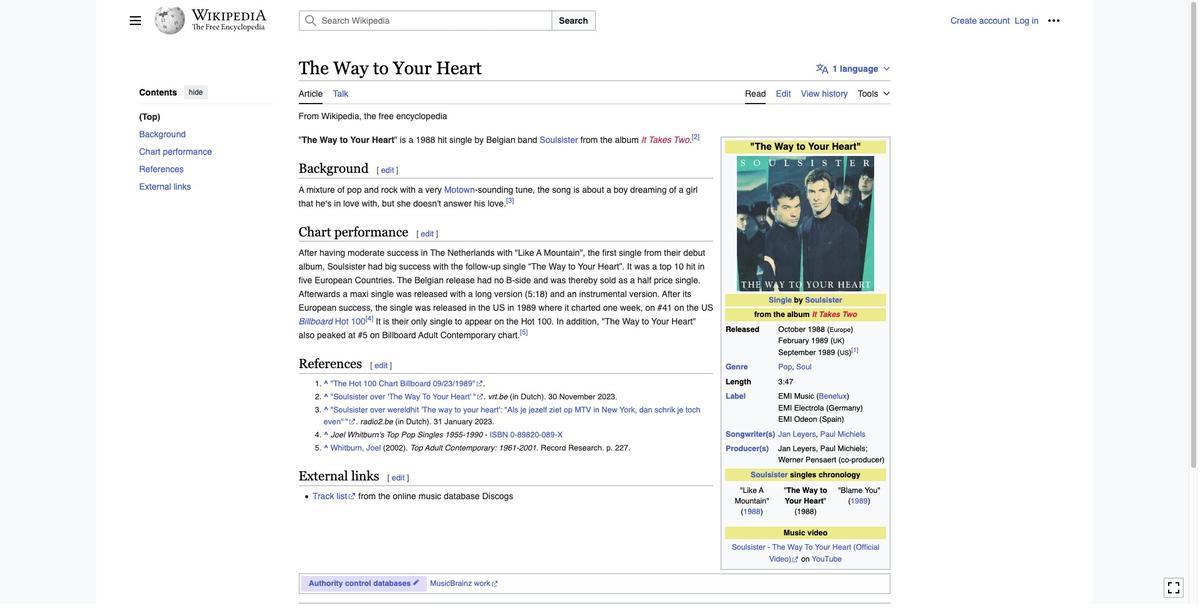 Task type: vqa. For each thing, say whether or not it's contained in the screenshot.
teams related to Most teams scoring touchdowns, player (career)
no



Task type: describe. For each thing, give the bounding box(es) containing it.
1 horizontal spatial us
[[702, 303, 714, 313]]

way down "the hot 100 chart billboard 09/23/1989" "link"
[[405, 392, 420, 401]]

in inside personal tools navigation
[[1032, 16, 1039, 26]]

to down the week,
[[642, 317, 649, 327]]

soulsister inside " the way to your heart " is a 1988 hit single by belgian band soulsister from the album it takes two . [2]
[[540, 135, 578, 145]]

1990
[[465, 430, 483, 440]]

it inside it is their only single to appear on the hot 100. in addition, "the way to your heart" also peaked at #5 on billboard adult contemporary chart.
[[376, 317, 381, 327]]

references inside "link"
[[139, 164, 184, 174]]

( down 'europe'
[[831, 337, 833, 345]]

edit for chart performance
[[421, 229, 434, 238]]

the inside " the way to your heart " (1988)
[[787, 486, 801, 495]]

2023. for . vrt.be (in dutch). 30 november 2023.
[[598, 392, 618, 401]]

moderate
[[348, 248, 385, 258]]

" down chronology
[[824, 497, 827, 506]]

genre
[[726, 363, 748, 372]]

0 vertical spatial 'the
[[388, 392, 403, 401]]

video)
[[770, 555, 792, 564]]

1989 down uk
[[818, 348, 836, 357]]

1988 inside "like a mountain" ( 1988 )
[[744, 508, 761, 516]]

from inside single by soulsister from the album it takes two
[[755, 310, 772, 319]]

it inside " the way to your heart " is a 1988 hit single by belgian band soulsister from the album it takes two . [2]
[[641, 135, 646, 145]]

dutch). for 30
[[521, 392, 546, 401]]

(co-
[[839, 456, 852, 465]]

addition,
[[566, 317, 600, 327]]

singles
[[790, 471, 817, 479]]

hide
[[189, 88, 203, 97]]

with up "release"
[[433, 262, 449, 272]]

0 vertical spatial released
[[414, 289, 448, 299]]

1955-
[[445, 430, 465, 440]]

first
[[603, 248, 617, 258]]

edit this at wikidata image
[[413, 579, 419, 586]]

after having moderate success in the netherlands with "like a mountain", the first single from their debut album, soulsister had big success with the follow-up single "the way to your heart". it was a top 10 hit in five european countries. the belgian release had no b-side and was thereby sold as a half price single. afterwards a maxi single was released with a long version (5:18) and an instrumental version. after its european success, the single was released in the us in 1989 where it charted one week, on #41 on the us billboard hot 100 [4]
[[299, 248, 714, 327]]

michiels;
[[838, 444, 868, 453]]

maxi
[[350, 289, 369, 299]]

the right countries.
[[397, 276, 412, 286]]

[ for chart performance
[[417, 229, 419, 238]]

belgian inside the "after having moderate success in the netherlands with "like a mountain", the first single from their debut album, soulsister had big success with the follow-up single "the way to your heart". it was a top 10 hit in five european countries. the belgian release had no b-side and was thereby sold as a half price single. afterwards a maxi single was released with a long version (5:18) and an instrumental version. after its european success, the single was released in the us in 1989 where it charted one week, on #41 on the us billboard hot 100 [4]"
[[415, 276, 444, 286]]

[3]
[[506, 196, 514, 205]]

a left girl
[[679, 184, 684, 194]]

. radio2.be (in dutch). 31 january 2023.
[[356, 417, 495, 427]]

0 vertical spatial ,
[[792, 363, 795, 372]]

database
[[444, 492, 480, 502]]

motown link
[[444, 184, 475, 194]]

4 ^ from the top
[[324, 430, 328, 440]]

p. 227.
[[607, 444, 631, 453]]

1 vertical spatial joel
[[367, 444, 381, 453]]

3
[[779, 377, 783, 386]]

on left #41
[[646, 303, 655, 313]]

0 vertical spatial european
[[315, 276, 353, 286]]

edit link for chart performance
[[421, 229, 434, 238]]

on youtube
[[799, 555, 842, 564]]

1 horizontal spatial ,
[[816, 430, 819, 439]]

genre link
[[726, 363, 748, 372]]

to up free
[[373, 58, 389, 78]]

album inside single by soulsister from the album it takes two
[[788, 310, 810, 319]]

0 horizontal spatial after
[[299, 248, 317, 258]]

the way to your heart main content
[[294, 56, 1060, 604]]

authority control databases link
[[309, 579, 411, 588]]

create account link
[[951, 16, 1010, 26]]

rock
[[381, 184, 398, 194]]

the inside " the way to your heart " is a 1988 hit single by belgian band soulsister from the album it takes two . [2]
[[601, 135, 613, 145]]

your inside it is their only single to appear on the hot 100. in addition, "the way to your heart" also peaked at #5 on billboard adult contemporary chart.
[[652, 317, 669, 327]]

" down from wikipedia, the free encyclopedia
[[394, 135, 398, 145]]

" right heart'
[[473, 392, 476, 401]]

way
[[439, 405, 453, 414]]

article
[[299, 88, 323, 98]]

[5]
[[520, 328, 528, 337]]

[ for external links
[[388, 473, 390, 483]]

- inside soulsister - the way to your heart (official video)
[[768, 543, 771, 552]]

(in for radio2.be
[[395, 417, 404, 427]]

view history link
[[801, 81, 848, 103]]

soulsister inside the "after having moderate success in the netherlands with "like a mountain", the first single from their debut album, soulsister had big success with the follow-up single "the way to your heart". it was a top 10 hit in five european countries. the belgian release had no b-side and was thereby sold as a half price single. afterwards a maxi single was released with a long version (5:18) and an instrumental version. after its european success, the single was released in the us in 1989 where it charted one week, on #41 on the us billboard hot 100 [4]"
[[327, 262, 366, 272]]

0 horizontal spatial soulsister link
[[540, 135, 578, 145]]

the way to your heart element
[[299, 104, 891, 604]]

language progressive image
[[817, 62, 829, 75]]

single.
[[676, 276, 701, 286]]

the right success,
[[375, 303, 388, 313]]

songwriter(s)
[[726, 430, 776, 439]]

a right as
[[630, 276, 635, 286]]

adult inside ^ joel whitburn's top pop singles 1955-1990 - isbn 0-89820-089-x ^ whitburn, joel (2002). top adult contemporary: 1961-2001 . record research. p. 227.
[[425, 444, 443, 453]]

1 vertical spatial released
[[433, 303, 467, 313]]

1 horizontal spatial and
[[534, 276, 548, 286]]

" down the from
[[299, 135, 302, 145]]

was up only
[[415, 303, 431, 313]]

songwriter(s) jan leyers , paul michiels
[[726, 430, 866, 439]]

1988 inside " the way to your heart " is a 1988 hit single by belgian band soulsister from the album it takes two . [2]
[[416, 135, 435, 145]]

edit for references
[[375, 361, 388, 370]]

the down long
[[479, 303, 491, 313]]

a left long
[[468, 289, 473, 299]]

1989 left uk
[[812, 337, 829, 345]]

two inside single by soulsister from the album it takes two
[[843, 310, 857, 319]]

) inside "blame you" ( 1989 )
[[868, 497, 871, 506]]

2023. for . radio2.be (in dutch). 31 january 2023.
[[475, 417, 495, 427]]

100.
[[537, 317, 554, 327]]

it is their only single to appear on the hot 100. in addition, "the way to your heart" also peaked at #5 on billboard adult contemporary chart.
[[299, 317, 696, 340]]

way inside soulsister - the way to your heart (official video)
[[788, 543, 803, 552]]

long
[[476, 289, 492, 299]]

) inside "like a mountain" ( 1988 )
[[761, 508, 763, 516]]

a left 'boy'
[[607, 184, 612, 194]]

external inside "the way to your heart" element
[[299, 469, 348, 484]]

released
[[726, 325, 760, 334]]

^ for "soulsister over wereldhit 'the way to your heart': "als je jezelf ziet op mtv in new york, dan schrik je toch even"
[[324, 405, 328, 414]]

] for external links
[[407, 473, 409, 483]]

"the for "the way to your heart"
[[750, 141, 772, 152]]

jan inside jan leyers, paul michiels; werner pensaert (co-producer)
[[779, 444, 791, 453]]

wikipedia image
[[191, 9, 266, 21]]

"like a mountain" ( 1988 )
[[735, 486, 769, 516]]

0 horizontal spatial us
[[493, 303, 505, 313]]

contents
[[139, 87, 177, 97]]

0 vertical spatial external
[[139, 181, 171, 191]]

soulsister down werner
[[751, 471, 788, 479]]

whitburn, joel link
[[331, 444, 381, 453]]

1989 link
[[851, 497, 868, 506]]

heart" inside it is their only single to appear on the hot 100. in addition, "the way to your heart" also peaked at #5 on billboard adult contemporary chart.
[[672, 317, 696, 327]]

songwriter(s) link
[[726, 430, 776, 439]]

1 horizontal spatial soulsister link
[[751, 471, 788, 479]]

performance inside "chart performance" link
[[163, 146, 212, 156]]

1 horizontal spatial chart
[[299, 224, 331, 239]]

success,
[[339, 303, 373, 313]]

answer
[[444, 198, 472, 208]]

record
[[541, 444, 566, 453]]

(5:18)
[[525, 289, 548, 299]]

^ link for "the hot 100 chart billboard 09/23/1989"
[[324, 379, 328, 388]]

. inside " the way to your heart " is a 1988 hit single by belgian band soulsister from the album it takes two . [2]
[[690, 135, 692, 145]]

girl
[[686, 184, 698, 194]]

was up the half at right
[[635, 262, 650, 272]]

your up way
[[433, 392, 449, 401]]

^ for "soulsister over 'the way to your heart'
[[324, 392, 328, 401]]

1 vertical spatial had
[[477, 276, 492, 286]]

in down version
[[508, 303, 514, 313]]

3 emi from the top
[[779, 415, 792, 424]]

performance inside "the way to your heart" element
[[334, 224, 409, 239]]

2 horizontal spatial chart
[[379, 379, 398, 388]]

whitburn's
[[347, 430, 384, 440]]

the inside it is their only single to appear on the hot 100. in addition, "the way to your heart" also peaked at #5 on billboard adult contemporary chart.
[[507, 317, 519, 327]]

in inside -sounding tune, the song is about a boy dreaming of a girl that he's in love with, but she doesn't answer his love.
[[334, 198, 341, 208]]

new
[[602, 405, 618, 414]]

way inside the "after having moderate success in the netherlands with "like a mountain", the first single from their debut album, soulsister had big success with the follow-up single "the way to your heart". it was a top 10 hit in five european countries. the belgian release had no b-side and was thereby sold as a half price single. afterwards a maxi single was released with a long version (5:18) and an instrumental version. after its european success, the single was released in the us in 1989 where it charted one week, on #41 on the us billboard hot 100 [4]"
[[549, 262, 566, 272]]

label link
[[726, 392, 746, 401]]

1 vertical spatial european
[[299, 303, 337, 313]]

a left top
[[653, 262, 657, 272]]

way inside it is their only single to appear on the hot 100. in addition, "the way to your heart" also peaked at #5 on billboard adult contemporary chart.
[[623, 317, 640, 327]]

over for 'the
[[370, 392, 386, 401]]

york,
[[620, 405, 637, 414]]

to down view at right top
[[797, 141, 806, 152]]

way inside " the way to your heart " is a 1988 hit single by belgian band soulsister from the album it takes two . [2]
[[320, 135, 337, 145]]

to for 'the
[[422, 392, 431, 401]]

in left netherlands
[[421, 248, 428, 258]]

[ edit ] for background
[[377, 165, 399, 175]]

pop , soul
[[779, 363, 812, 372]]

[ for references
[[370, 361, 373, 370]]

is inside it is their only single to appear on the hot 100. in addition, "the way to your heart" also peaked at #5 on billboard adult contemporary chart.
[[383, 317, 390, 327]]

0 vertical spatial heart"
[[832, 141, 861, 152]]

your inside " the way to your heart " is a 1988 hit single by belgian band soulsister from the album it takes two . [2]
[[350, 135, 370, 145]]

with up she
[[400, 184, 416, 194]]

takes inside single by soulsister from the album it takes two
[[819, 310, 840, 319]]

single right first
[[619, 248, 642, 258]]

was left thereby
[[551, 276, 566, 286]]

adult inside it is their only single to appear on the hot 100. in addition, "the way to your heart" also peaked at #5 on billboard adult contemporary chart.
[[419, 331, 438, 340]]

the up "release"
[[451, 262, 463, 272]]

" right even"
[[345, 417, 348, 427]]

single down countries.
[[371, 289, 394, 299]]

single by soulsister from the album it takes two
[[755, 296, 857, 319]]

1988 link
[[744, 508, 761, 516]]

[ edit ] for chart performance
[[417, 229, 438, 238]]

it
[[565, 303, 569, 313]]

1 vertical spatial top
[[410, 444, 423, 453]]

very
[[426, 184, 442, 194]]

on right #5
[[370, 331, 380, 340]]

- inside -sounding tune, the song is about a boy dreaming of a girl that he's in love with, but she doesn't answer his love.
[[475, 184, 478, 194]]

the left free
[[364, 111, 376, 121]]

( down single by soulsister from the album it takes two
[[827, 325, 830, 334]]

2 je from the left
[[678, 405, 684, 414]]

view history
[[801, 88, 848, 98]]

odeon
[[795, 415, 818, 424]]

to up 'contemporary'
[[455, 317, 462, 327]]

track
[[313, 492, 334, 502]]

30
[[549, 392, 557, 401]]

article link
[[299, 81, 323, 104]]

- inside ^ joel whitburn's top pop singles 1955-1990 - isbn 0-89820-089-x ^ whitburn, joel (2002). top adult contemporary: 1961-2001 . record research. p. 227.
[[485, 430, 488, 440]]

pop
[[347, 184, 362, 194]]

september
[[779, 348, 816, 357]]

0 horizontal spatial top
[[386, 430, 399, 440]]

love.
[[488, 198, 506, 208]]

tune,
[[516, 184, 535, 194]]

their inside the "after having moderate success in the netherlands with "like a mountain", the first single from their debut album, soulsister had big success with the follow-up single "the way to your heart". it was a top 10 hit in five european countries. the belgian release had no b-side and was thereby sold as a half price single. afterwards a maxi single was released with a long version (5:18) and an instrumental version. after its european success, the single was released in the us in 1989 where it charted one week, on #41 on the us billboard hot 100 [4]"
[[664, 248, 681, 258]]

on up chart.
[[495, 317, 504, 327]]

from right list
[[359, 492, 376, 502]]

2001
[[519, 444, 537, 453]]

october 1988 ( europe ) february 1989 ( uk ) september 1989 ( us ) [1]
[[779, 325, 859, 357]]

0 horizontal spatial it takes two link
[[641, 135, 690, 145]]

mixture
[[307, 184, 335, 194]]

" down 'soulsister singles chronology' in the bottom of the page
[[784, 486, 787, 495]]

michiels
[[838, 430, 866, 439]]

1 vertical spatial it takes two link
[[812, 310, 857, 319]]

discogs
[[482, 492, 514, 502]]

a left very
[[418, 184, 423, 194]]

0 vertical spatial joel
[[331, 430, 345, 440]]

[ edit ] for references
[[370, 361, 392, 370]]

1 je from the left
[[521, 405, 527, 414]]

heart down search wikipedia search box
[[436, 58, 482, 78]]

in up appear
[[469, 303, 476, 313]]

the down its
[[687, 303, 699, 313]]

2 vertical spatial billboard
[[400, 379, 431, 388]]

0 horizontal spatial links
[[173, 181, 191, 191]]

[2]
[[692, 132, 700, 141]]

to for the
[[805, 543, 813, 552]]

track list link
[[313, 492, 356, 502]]

89820-
[[517, 430, 542, 440]]

your down view history
[[809, 141, 830, 152]]

it inside the "after having moderate success in the netherlands with "like a mountain", the first single from their debut album, soulsister had big success with the follow-up single "the way to your heart". it was a top 10 hit in five european countries. the belgian release had no b-side and was thereby sold as a half price single. afterwards a maxi single was released with a long version (5:18) and an instrumental version. after its european success, the single was released in the us in 1989 where it charted one week, on #41 on the us billboard hot 100 [4]"
[[627, 262, 632, 272]]

( inside 'emi music ( benelux ) emi electrola (germany) emi odeon (spain)'
[[817, 392, 819, 401]]

single up b-
[[503, 262, 526, 272]]

language
[[840, 64, 879, 74]]

0 horizontal spatial a
[[299, 184, 304, 194]]

peaked
[[317, 331, 346, 340]]

his
[[474, 198, 486, 208]]

edit link
[[776, 81, 791, 103]]

0 vertical spatial and
[[364, 184, 379, 194]]

2 horizontal spatial soulsister link
[[806, 296, 843, 304]]

pensaert
[[806, 456, 837, 465]]

1 horizontal spatial hot
[[349, 379, 361, 388]]

1 horizontal spatial pop
[[779, 363, 792, 372]]

an
[[567, 289, 577, 299]]

on left youtube
[[802, 555, 810, 564]]

"soulsister for "soulsister over wereldhit 'the way to your heart': "als je jezelf ziet op mtv in new york, dan schrik je toch even"
[[331, 405, 368, 414]]

0 horizontal spatial external links
[[139, 181, 191, 191]]

^ link for "soulsister over 'the way to your heart'
[[324, 392, 328, 401]]

jan leyers, paul michiels; werner pensaert (co-producer)
[[779, 444, 885, 465]]

( inside "like a mountain" ( 1988 )
[[741, 508, 744, 516]]

1 vertical spatial music
[[784, 529, 806, 538]]

vrt.be
[[488, 392, 508, 401]]

1988 inside october 1988 ( europe ) february 1989 ( uk ) september 1989 ( us ) [1]
[[808, 325, 825, 334]]

the up article link
[[299, 58, 329, 78]]

to inside " the way to your heart " is a 1988 hit single by belgian band soulsister from the album it takes two . [2]
[[340, 135, 348, 145]]

hit inside " the way to your heart " is a 1988 hit single by belgian band soulsister from the album it takes two . [2]
[[438, 135, 447, 145]]

1 vertical spatial after
[[662, 289, 681, 299]]

the left first
[[588, 248, 600, 258]]

chronology
[[819, 471, 861, 479]]

contemporary
[[441, 331, 496, 340]]

^ link for "soulsister over wereldhit 'the way to your heart': "als je jezelf ziet op mtv in new york, dan schrik je toch even"
[[324, 405, 328, 414]]

mtv
[[575, 405, 592, 414]]

video
[[808, 529, 828, 538]]

the inside single by soulsister from the album it takes two
[[774, 310, 785, 319]]

0 vertical spatial had
[[368, 262, 383, 272]]

with up up
[[497, 248, 513, 258]]

your inside the "after having moderate success in the netherlands with "like a mountain", the first single from their debut album, soulsister had big success with the follow-up single "the way to your heart". it was a top 10 hit in five european countries. the belgian release had no b-side and was thereby sold as a half price single. afterwards a maxi single was released with a long version (5:18) and an instrumental version. after its european success, the single was released in the us in 1989 where it charted one week, on #41 on the us billboard hot 100 [4]"
[[578, 262, 596, 272]]

jan leyers link
[[779, 430, 816, 439]]

soul link
[[797, 363, 812, 372]]

"soulsister over 'the way to your heart' "
[[331, 392, 476, 401]]

heart inside " the way to your heart " is a 1988 hit single by belgian band soulsister from the album it takes two . [2]
[[372, 135, 394, 145]]

1 emi from the top
[[779, 392, 792, 401]]

way up talk link at the left top of the page
[[333, 58, 369, 78]]

1 vertical spatial success
[[399, 262, 431, 272]]



Task type: locate. For each thing, give the bounding box(es) containing it.
it up as
[[627, 262, 632, 272]]

background
[[139, 129, 186, 139], [299, 161, 369, 176]]

from down single
[[755, 310, 772, 319]]

0 vertical spatial a
[[299, 184, 304, 194]]

1 horizontal spatial 1988
[[744, 508, 761, 516]]

november
[[559, 392, 596, 401]]

1 horizontal spatial top
[[410, 444, 423, 453]]

by inside single by soulsister from the album it takes two
[[794, 296, 803, 304]]

billboard inside it is their only single to appear on the hot 100. in addition, "the way to your heart" also peaked at #5 on billboard adult contemporary chart.
[[382, 331, 416, 340]]

0 vertical spatial references
[[139, 164, 184, 174]]

0 horizontal spatial -
[[475, 184, 478, 194]]

5 ^ from the top
[[324, 444, 328, 453]]

1 vertical spatial over
[[370, 405, 386, 414]]

from inside the "after having moderate success in the netherlands with "like a mountain", the first single from their debut album, soulsister had big success with the follow-up single "the way to your heart". it was a top 10 hit in five european countries. the belgian release had no b-side and was thereby sold as a half price single. afterwards a maxi single was released with a long version (5:18) and an instrumental version. after its european success, the single was released in the us in 1989 where it charted one week, on #41 on the us billboard hot 100 [4]"
[[644, 248, 662, 258]]

performance up 'references' "link"
[[163, 146, 212, 156]]

" the way to your heart " (1988)
[[784, 486, 828, 516]]

heart inside " the way to your heart " (1988)
[[804, 497, 824, 506]]

1 vertical spatial adult
[[425, 444, 443, 453]]

[5] link
[[520, 328, 528, 337]]

us left [1]
[[840, 349, 849, 356]]

[4]
[[366, 314, 374, 323]]

musicbrainz work
[[430, 579, 491, 588]]

single inside it is their only single to appear on the hot 100. in addition, "the way to your heart" also peaked at #5 on billboard adult contemporary chart.
[[430, 317, 453, 327]]

leyers
[[793, 430, 816, 439]]

way down the music video
[[788, 543, 803, 552]]

your up 'encyclopedia'
[[393, 58, 432, 78]]

but
[[382, 198, 394, 208]]

a inside the "after having moderate success in the netherlands with "like a mountain", the first single from their debut album, soulsister had big success with the follow-up single "the way to your heart". it was a top 10 hit in five european countries. the belgian release had no b-side and was thereby sold as a half price single. afterwards a maxi single was released with a long version (5:18) and an instrumental version. after its european success, the single was released in the us in 1989 where it charted one week, on #41 on the us billboard hot 100 [4]"
[[537, 248, 542, 258]]

single inside " the way to your heart " is a 1988 hit single by belgian band soulsister from the album it takes two . [2]
[[450, 135, 472, 145]]

of inside -sounding tune, the song is about a boy dreaming of a girl that he's in love with, but she doesn't answer his love.
[[669, 184, 677, 194]]

0 horizontal spatial chart
[[139, 146, 160, 156]]

2023. down the heart':
[[475, 417, 495, 427]]

1 vertical spatial external links
[[299, 469, 379, 484]]

)
[[851, 325, 854, 334], [843, 337, 845, 345], [849, 348, 852, 357], [847, 392, 850, 401], [868, 497, 871, 506], [761, 508, 763, 516]]

. for . radio2.be (in dutch). 31 january 2023.
[[356, 417, 358, 427]]

heart down free
[[372, 135, 394, 145]]

to inside the "after having moderate success in the netherlands with "like a mountain", the first single from their debut album, soulsister had big success with the follow-up single "the way to your heart". it was a top 10 hit in five european countries. the belgian release had no b-side and was thereby sold as a half price single. afterwards a maxi single was released with a long version (5:18) and an instrumental version. after its european success, the single was released in the us in 1989 where it charted one week, on #41 on the us billboard hot 100 [4]"
[[569, 262, 576, 272]]

jan
[[779, 430, 791, 439], [779, 444, 791, 453]]

after up 'album,'
[[299, 248, 317, 258]]

your inside " the way to your heart " (1988)
[[785, 497, 802, 506]]

mountain"
[[735, 497, 769, 506]]

] up the online
[[407, 473, 409, 483]]

1 vertical spatial 1988
[[808, 325, 825, 334]]

to down "the hot 100 chart billboard 09/23/1989" "link"
[[422, 392, 431, 401]]

1 vertical spatial external
[[299, 469, 348, 484]]

. for . vrt.be (in dutch). 30 november 2023.
[[484, 392, 486, 401]]

hit inside the "after having moderate success in the netherlands with "like a mountain", the first single from their debut album, soulsister had big success with the follow-up single "the way to your heart". it was a top 10 hit in five european countries. the belgian release had no b-side and was thereby sold as a half price single. afterwards a maxi single was released with a long version (5:18) and an instrumental version. after its european success, the single was released in the us in 1989 where it charted one week, on #41 on the us billboard hot 100 [4]"
[[687, 262, 696, 272]]

[3] link
[[506, 196, 514, 205]]

it up october 1988 ( europe ) february 1989 ( uk ) september 1989 ( us ) [1]
[[812, 310, 817, 319]]

1 vertical spatial background
[[299, 161, 369, 176]]

producer)
[[852, 456, 885, 465]]

"the up even"
[[331, 379, 347, 388]]

]
[[396, 165, 399, 175], [436, 229, 438, 238], [390, 361, 392, 370], [407, 473, 409, 483]]

1 vertical spatial to
[[805, 543, 813, 552]]

0 vertical spatial takes
[[649, 135, 671, 145]]

1 vertical spatial heart"
[[672, 317, 696, 327]]

links down whitburn, joel link
[[351, 469, 379, 484]]

2 jan from the top
[[779, 444, 791, 453]]

] for background
[[396, 165, 399, 175]]

your
[[464, 405, 479, 414]]

^ for "the hot 100 chart billboard 09/23/1989"
[[324, 379, 328, 388]]

0 horizontal spatial je
[[521, 405, 527, 414]]

your up (1988)
[[785, 497, 802, 506]]

external links inside "the way to your heart" element
[[299, 469, 379, 484]]

1 vertical spatial chart
[[299, 224, 331, 239]]

[ edit ] for external links
[[388, 473, 409, 483]]

soulsister link up 'europe'
[[806, 296, 843, 304]]

jezelf
[[529, 405, 547, 414]]

billboard inside the "after having moderate success in the netherlands with "like a mountain", the first single from their debut album, soulsister had big success with the follow-up single "the way to your heart". it was a top 10 hit in five european countries. the belgian release had no b-side and was thereby sold as a half price single. afterwards a maxi single was released with a long version (5:18) and an instrumental version. after its european success, the single was released in the us in 1989 where it charted one week, on #41 on the us billboard hot 100 [4]"
[[299, 317, 333, 327]]

on right #41
[[675, 303, 685, 313]]

log
[[1015, 16, 1030, 26]]

read link
[[745, 81, 766, 104]]

the
[[299, 58, 329, 78], [302, 135, 317, 145], [430, 248, 445, 258], [397, 276, 412, 286], [787, 486, 801, 495], [773, 543, 786, 552]]

] for chart performance
[[436, 229, 438, 238]]

producer(s) link
[[726, 444, 769, 453]]

( down "blame
[[849, 497, 851, 506]]

1 horizontal spatial 2023.
[[598, 392, 618, 401]]

0 vertical spatial to
[[422, 392, 431, 401]]

3 ^ from the top
[[324, 405, 328, 414]]

"soulsister inside "soulsister over wereldhit 'the way to your heart': "als je jezelf ziet op mtv in new york, dan schrik je toch even"
[[331, 405, 368, 414]]

fullscreen image
[[1168, 582, 1181, 595]]

version.
[[630, 289, 660, 299]]

it up dreaming
[[641, 135, 646, 145]]

to down mountain",
[[569, 262, 576, 272]]

. vrt.be (in dutch). 30 november 2023.
[[484, 392, 618, 401]]

1 vertical spatial their
[[392, 317, 409, 327]]

'the up . radio2.be (in dutch). 31 january 2023.
[[421, 405, 436, 414]]

in inside "soulsister over wereldhit 'the way to your heart': "als je jezelf ziet op mtv in new york, dan schrik je toch even"
[[594, 405, 600, 414]]

2 vertical spatial is
[[383, 317, 390, 327]]

0 vertical spatial paul
[[821, 430, 836, 439]]

1 vertical spatial two
[[843, 310, 857, 319]]

0 horizontal spatial two
[[674, 135, 690, 145]]

radio2.be
[[360, 417, 393, 427]]

the left 'song'
[[538, 184, 550, 194]]

0 vertical spatial over
[[370, 392, 386, 401]]

0 vertical spatial success
[[387, 248, 419, 258]]

to inside " the way to your heart " (1988)
[[820, 486, 828, 495]]

with
[[400, 184, 416, 194], [497, 248, 513, 258], [433, 262, 449, 272], [450, 289, 466, 299]]

version
[[495, 289, 523, 299]]

dutch). for 31
[[406, 417, 432, 427]]

2 paul from the top
[[821, 444, 836, 453]]

a left maxi
[[343, 289, 348, 299]]

1 horizontal spatial references
[[299, 357, 362, 372]]

1989 inside the "after having moderate success in the netherlands with "like a mountain", the first single from their debut album, soulsister had big success with the follow-up single "the way to your heart". it was a top 10 hit in five european countries. the belgian release had no b-side and was thereby sold as a half price single. afterwards a maxi single was released with a long version (5:18) and an instrumental version. after its european success, the single was released in the us in 1989 where it charted one week, on #41 on the us billboard hot 100 [4]"
[[517, 303, 536, 313]]

countries.
[[355, 276, 395, 286]]

^ link for whitburn, joel
[[324, 444, 328, 453]]

tools
[[858, 88, 879, 98]]

1 horizontal spatial had
[[477, 276, 492, 286]]

musicbrainz
[[430, 579, 472, 588]]

heart up (1988)
[[804, 497, 824, 506]]

1 "soulsister from the top
[[331, 392, 368, 401]]

0 horizontal spatial chart performance
[[139, 146, 212, 156]]

you"
[[865, 486, 881, 495]]

their
[[664, 248, 681, 258], [392, 317, 409, 327]]

2 ^ link from the top
[[324, 392, 328, 401]]

0 horizontal spatial takes
[[649, 135, 671, 145]]

1 horizontal spatial external
[[299, 469, 348, 484]]

0 vertical spatial hit
[[438, 135, 447, 145]]

had up countries.
[[368, 262, 383, 272]]

. for .
[[483, 379, 485, 388]]

1 vertical spatial chart performance
[[299, 224, 409, 239]]

'the inside "soulsister over wereldhit 'the way to your heart': "als je jezelf ziet op mtv in new york, dan schrik je toch even"
[[421, 405, 436, 414]]

album up october at the bottom of the page
[[788, 310, 810, 319]]

track list
[[313, 492, 347, 502]]

soulsister - the way to your heart (official video)
[[732, 543, 880, 564]]

the inside soulsister - the way to your heart (official video)
[[773, 543, 786, 552]]

album inside " the way to your heart " is a 1988 hit single by belgian band soulsister from the album it takes two . [2]
[[615, 135, 639, 145]]

heart" down #41
[[672, 317, 696, 327]]

soulsister down having
[[327, 262, 366, 272]]

edit link for background
[[381, 165, 394, 175]]

two inside " the way to your heart " is a 1988 hit single by belgian band soulsister from the album it takes two . [2]
[[674, 135, 690, 145]]

1 vertical spatial hit
[[687, 262, 696, 272]]

hot up the at
[[335, 317, 349, 327]]

released down "release"
[[433, 303, 467, 313]]

over inside "soulsister over wereldhit 'the way to your heart': "als je jezelf ziet op mtv in new york, dan schrik je toch even"
[[370, 405, 386, 414]]

a down 'encyclopedia'
[[409, 135, 414, 145]]

hit right 10
[[687, 262, 696, 272]]

the inside " the way to your heart " is a 1988 hit single by belgian band soulsister from the album it takes two . [2]
[[302, 135, 317, 145]]

1
[[833, 64, 838, 74]]

0 horizontal spatial hot
[[335, 317, 349, 327]]

1 vertical spatial album
[[788, 310, 810, 319]]

"the inside it is their only single to appear on the hot 100. in addition, "the way to your heart" also peaked at #5 on billboard adult contemporary chart.
[[602, 317, 620, 327]]

1 horizontal spatial je
[[678, 405, 684, 414]]

soulsister down 1988 link
[[732, 543, 766, 552]]

links inside "the way to your heart" element
[[351, 469, 379, 484]]

edit link for references
[[375, 361, 388, 370]]

2 horizontal spatial and
[[550, 289, 565, 299]]

1961-
[[499, 444, 519, 453]]

your inside soulsister - the way to your heart (official video)
[[815, 543, 831, 552]]

chart performance link
[[139, 143, 274, 160]]

chart performance inside "the way to your heart" element
[[299, 224, 409, 239]]

1 of from the left
[[338, 184, 345, 194]]

0 horizontal spatial "like
[[515, 248, 534, 258]]

1 horizontal spatial takes
[[819, 310, 840, 319]]

search
[[559, 16, 588, 26]]

motown
[[444, 184, 475, 194]]

from the online music database discogs
[[356, 492, 514, 502]]

0 horizontal spatial performance
[[163, 146, 212, 156]]

[ edit ] down doesn't
[[417, 229, 438, 238]]

. down 0-89820-089-x link
[[537, 444, 539, 453]]

by left the "band"
[[475, 135, 484, 145]]

0 vertical spatial by
[[475, 135, 484, 145]]

1 ^ from the top
[[324, 379, 328, 388]]

1 horizontal spatial heart"
[[832, 141, 861, 152]]

instrumental
[[580, 289, 627, 299]]

( down the mountain"
[[741, 508, 744, 516]]

0 horizontal spatial background
[[139, 129, 186, 139]]

whitburn,
[[331, 444, 364, 453]]

.
[[690, 135, 692, 145], [483, 379, 485, 388], [484, 392, 486, 401], [356, 417, 358, 427], [537, 444, 539, 453]]

heart"
[[832, 141, 861, 152], [672, 317, 696, 327]]

emi down 3 : 47
[[779, 392, 792, 401]]

1 horizontal spatial -
[[485, 430, 488, 440]]

0 vertical spatial after
[[299, 248, 317, 258]]

1 vertical spatial belgian
[[415, 276, 444, 286]]

1 vertical spatial links
[[351, 469, 379, 484]]

references down peaked
[[299, 357, 362, 372]]

at
[[348, 331, 356, 340]]

1 horizontal spatial is
[[400, 135, 406, 145]]

1 vertical spatial and
[[534, 276, 548, 286]]

0-89820-089-x link
[[510, 430, 563, 440]]

1 horizontal spatial hit
[[687, 262, 696, 272]]

its
[[683, 289, 692, 299]]

paul inside jan leyers, paul michiels; werner pensaert (co-producer)
[[821, 444, 836, 453]]

0 horizontal spatial dutch).
[[406, 417, 432, 427]]

heart inside soulsister - the way to your heart (official video)
[[833, 543, 852, 552]]

the free encyclopedia image
[[192, 24, 265, 32]]

( down uk
[[838, 348, 840, 357]]

single up the motown link
[[450, 135, 472, 145]]

0 horizontal spatial by
[[475, 135, 484, 145]]

(in up "als in the left bottom of the page
[[510, 392, 519, 401]]

089-
[[542, 430, 558, 440]]

0 horizontal spatial of
[[338, 184, 345, 194]]

"like inside the "after having moderate success in the netherlands with "like a mountain", the first single from their debut album, soulsister had big success with the follow-up single "the way to your heart". it was a top 10 hit in five european countries. the belgian release had no b-side and was thereby sold as a half price single. afterwards a maxi single was released with a long version (5:18) and an instrumental version. after its european success, the single was released in the us in 1989 where it charted one week, on #41 on the us billboard hot 100 [4]"
[[515, 248, 534, 258]]

"like inside "like a mountain" ( 1988 )
[[740, 486, 757, 495]]

takes inside " the way to your heart " is a 1988 hit single by belgian band soulsister from the album it takes two . [2]
[[649, 135, 671, 145]]

heart" down history
[[832, 141, 861, 152]]

2 horizontal spatial hot
[[521, 317, 535, 327]]

the inside -sounding tune, the song is about a boy dreaming of a girl that he's in love with, but she doesn't answer his love.
[[538, 184, 550, 194]]

"soulsister for "soulsister over 'the way to your heart' "
[[331, 392, 368, 401]]

it takes two link left [2]
[[641, 135, 690, 145]]

1 paul from the top
[[821, 430, 836, 439]]

0 vertical spatial chart
[[139, 146, 160, 156]]

background inside "the way to your heart" element
[[299, 161, 369, 176]]

in down debut
[[698, 262, 705, 272]]

0 vertical spatial background
[[139, 129, 186, 139]]

it right '[4]' link
[[376, 317, 381, 327]]

heart up youtube
[[833, 543, 852, 552]]

was
[[635, 262, 650, 272], [551, 276, 566, 286], [396, 289, 412, 299], [415, 303, 431, 313]]

is inside " the way to your heart " is a 1988 hit single by belgian band soulsister from the album it takes two . [2]
[[400, 135, 406, 145]]

pop inside ^ joel whitburn's top pop singles 1955-1990 - isbn 0-89820-089-x ^ whitburn, joel (2002). top adult contemporary: 1961-2001 . record research. p. 227.
[[401, 430, 415, 440]]

0 vertical spatial soulsister link
[[540, 135, 578, 145]]

where
[[539, 303, 563, 313]]

their inside it is their only single to appear on the hot 100. in addition, "the way to your heart" also peaked at #5 on billboard adult contemporary chart.
[[392, 317, 409, 327]]

up
[[491, 262, 501, 272]]

je left toch
[[678, 405, 684, 414]]

1 over from the top
[[370, 392, 386, 401]]

to inside soulsister - the way to your heart (official video)
[[805, 543, 813, 552]]

1 horizontal spatial links
[[351, 469, 379, 484]]

is right '[4]' link
[[383, 317, 390, 327]]

billboard down only
[[382, 331, 416, 340]]

0 horizontal spatial ,
[[792, 363, 795, 372]]

schrik
[[655, 405, 676, 414]]

5 ^ link from the top
[[324, 444, 328, 453]]

2 ^ from the top
[[324, 392, 328, 401]]

2 of from the left
[[669, 184, 677, 194]]

op
[[564, 405, 573, 414]]

0 horizontal spatial album
[[615, 135, 639, 145]]

no
[[494, 276, 504, 286]]

2 over from the top
[[370, 405, 386, 414]]

top
[[386, 430, 399, 440], [410, 444, 423, 453]]

us inside october 1988 ( europe ) february 1989 ( uk ) september 1989 ( us ) [1]
[[840, 349, 849, 356]]

1 horizontal spatial belgian
[[486, 135, 516, 145]]

2 vertical spatial soulsister link
[[751, 471, 788, 479]]

2 emi from the top
[[779, 404, 792, 412]]

week,
[[620, 303, 643, 313]]

edit up "a mixture of pop and rock with a very motown"
[[381, 165, 394, 175]]

january
[[445, 417, 473, 427]]

benelux link
[[819, 392, 847, 401]]

to down wikipedia,
[[340, 135, 348, 145]]

from up top
[[644, 248, 662, 258]]

the left netherlands
[[430, 248, 445, 258]]

heart'
[[451, 392, 472, 401]]

their up 10
[[664, 248, 681, 258]]

way down edit
[[775, 141, 794, 152]]

] up "the hot 100 chart billboard 09/23/1989"
[[390, 361, 392, 370]]

. left vrt.be
[[484, 392, 486, 401]]

[ edit ] up "a mixture of pop and rock with a very motown"
[[377, 165, 399, 175]]

0 vertical spatial chart performance
[[139, 146, 212, 156]]

a inside " the way to your heart " is a 1988 hit single by belgian band soulsister from the album it takes two . [2]
[[409, 135, 414, 145]]

soulsister inside soulsister - the way to your heart (official video)
[[732, 543, 766, 552]]

your down #41
[[652, 317, 669, 327]]

menu image
[[129, 14, 141, 27]]

is right 'song'
[[574, 184, 580, 194]]

from inside " the way to your heart " is a 1988 hit single by belgian band soulsister from the album it takes two . [2]
[[581, 135, 598, 145]]

european down afterwards at the left of the page
[[299, 303, 337, 313]]

also
[[299, 331, 315, 340]]

takes
[[649, 135, 671, 145], [819, 310, 840, 319]]

1 horizontal spatial it takes two link
[[812, 310, 857, 319]]

chart performance inside "chart performance" link
[[139, 146, 212, 156]]

references inside "the way to your heart" element
[[299, 357, 362, 372]]

b-
[[507, 276, 515, 286]]

music inside 'emi music ( benelux ) emi electrola (germany) emi odeon (spain)'
[[795, 392, 815, 401]]

"the for "the hot 100 chart billboard 09/23/1989"
[[331, 379, 347, 388]]

by
[[475, 135, 484, 145], [794, 296, 803, 304]]

( inside "blame you" ( 1989 )
[[849, 497, 851, 506]]

way down wikipedia,
[[320, 135, 337, 145]]

european up afterwards at the left of the page
[[315, 276, 353, 286]]

side
[[515, 276, 531, 286]]

0 horizontal spatial external
[[139, 181, 171, 191]]

soulsister inside single by soulsister from the album it takes two
[[806, 296, 843, 304]]

with down "release"
[[450, 289, 466, 299]]

it inside single by soulsister from the album it takes two
[[812, 310, 817, 319]]

[ edit ] up "the hot 100 chart billboard 09/23/1989"
[[370, 361, 392, 370]]

a mixture of pop and rock with a very motown
[[299, 184, 475, 194]]

way inside " the way to your heart " (1988)
[[803, 486, 818, 495]]

edit link down doesn't
[[421, 229, 434, 238]]

edit link up "the hot 100 chart billboard 09/23/1989"
[[375, 361, 388, 370]]

hot inside the "after having moderate success in the netherlands with "like a mountain", the first single from their debut album, soulsister had big success with the follow-up single "the way to your heart". it was a top 10 hit in five european countries. the belgian release had no b-side and was thereby sold as a half price single. afterwards a maxi single was released with a long version (5:18) and an instrumental version. after its european success, the single was released in the us in 1989 where it charted one week, on #41 on the us billboard hot 100 [4]"
[[335, 317, 349, 327]]

label
[[726, 392, 746, 401]]

a up that
[[299, 184, 304, 194]]

soulsister - the way to your heart (official video) link
[[732, 543, 880, 564]]

1 horizontal spatial performance
[[334, 224, 409, 239]]

february
[[779, 337, 810, 345]]

edit link for external links
[[392, 473, 405, 483]]

doesn't
[[413, 198, 441, 208]]

1989 inside "blame you" ( 1989 )
[[851, 497, 868, 506]]

0 horizontal spatial references
[[139, 164, 184, 174]]

1 horizontal spatial "like
[[740, 486, 757, 495]]

a inside "like a mountain" ( 1988 )
[[759, 486, 764, 495]]

belgian inside " the way to your heart " is a 1988 hit single by belgian band soulsister from the album it takes two . [2]
[[486, 135, 516, 145]]

1 vertical spatial pop
[[401, 430, 415, 440]]

joel
[[331, 430, 345, 440], [367, 444, 381, 453]]

0 vertical spatial (in
[[510, 392, 519, 401]]

create
[[951, 16, 977, 26]]

1 vertical spatial 100
[[364, 379, 377, 388]]

soulsister right the "band"
[[540, 135, 578, 145]]

emi
[[779, 392, 792, 401], [779, 404, 792, 412], [779, 415, 792, 424]]

is inside -sounding tune, the song is about a boy dreaming of a girl that he's in love with, but she doesn't answer his love.
[[574, 184, 580, 194]]

work
[[474, 579, 491, 588]]

from up about
[[581, 135, 598, 145]]

1 vertical spatial dutch).
[[406, 417, 432, 427]]

1 horizontal spatial album
[[788, 310, 810, 319]]

single up only
[[390, 303, 413, 313]]

authority control databases
[[309, 579, 411, 588]]

was down big
[[396, 289, 412, 299]]

sold
[[600, 276, 616, 286]]

] for references
[[390, 361, 392, 370]]

0 vertical spatial 100
[[351, 317, 366, 327]]

. inside ^ joel whitburn's top pop singles 1955-1990 - isbn 0-89820-089-x ^ whitburn, joel (2002). top adult contemporary: 1961-2001 . record research. p. 227.
[[537, 444, 539, 453]]

[ for background
[[377, 165, 379, 175]]

by inside " the way to your heart " is a 1988 hit single by belgian band soulsister from the album it takes two . [2]
[[475, 135, 484, 145]]

over for wereldhit
[[370, 405, 386, 414]]

is down 'encyclopedia'
[[400, 135, 406, 145]]

1 horizontal spatial "the
[[602, 317, 620, 327]]

Search Wikipedia search field
[[299, 11, 552, 31]]

100 inside the "after having moderate success in the netherlands with "like a mountain", the first single from their debut album, soulsister had big success with the follow-up single "the way to your heart". it was a top 10 hit in five european countries. the belgian release had no b-side and was thereby sold as a half price single. afterwards a maxi single was released with a long version (5:18) and an instrumental version. after its european success, the single was released in the us in 1989 where it charted one week, on #41 on the us billboard hot 100 [4]"
[[351, 317, 366, 327]]

0 vertical spatial -
[[475, 184, 478, 194]]

dan
[[640, 405, 653, 414]]

1 ^ link from the top
[[324, 379, 328, 388]]

1 horizontal spatial (in
[[510, 392, 519, 401]]

4 ^ link from the top
[[324, 430, 328, 440]]

personal tools navigation
[[951, 11, 1064, 31]]

1 vertical spatial jan
[[779, 444, 791, 453]]

uk
[[833, 337, 843, 345]]

1 vertical spatial "soulsister
[[331, 405, 368, 414]]

in right log
[[1032, 16, 1039, 26]]

of
[[338, 184, 345, 194], [669, 184, 677, 194]]

the down the from
[[302, 135, 317, 145]]

success right big
[[399, 262, 431, 272]]

by right single
[[794, 296, 803, 304]]

" the way to your heart " is a 1988 hit single by belgian band soulsister from the album it takes two . [2]
[[299, 132, 700, 145]]

as
[[619, 276, 628, 286]]

1 jan from the top
[[779, 430, 791, 439]]

(2002).
[[383, 444, 408, 453]]

dutch).
[[521, 392, 546, 401], [406, 417, 432, 427]]

0 horizontal spatial pop
[[401, 430, 415, 440]]

your up on youtube
[[815, 543, 831, 552]]

research.
[[569, 444, 604, 453]]

47
[[785, 377, 794, 386]]

log in and more options image
[[1048, 14, 1060, 27]]

Search search field
[[284, 11, 951, 31]]

1 vertical spatial performance
[[334, 224, 409, 239]]

0 horizontal spatial 1988
[[416, 135, 435, 145]]

1 vertical spatial is
[[574, 184, 580, 194]]

edit for background
[[381, 165, 394, 175]]

heart':
[[481, 405, 503, 414]]

of left girl
[[669, 184, 677, 194]]

to inside "soulsister over wereldhit 'the way to your heart': "als je jezelf ziet op mtv in new york, dan schrik je toch even"
[[455, 405, 461, 414]]

the left the online
[[378, 492, 391, 502]]

hot inside it is their only single to appear on the hot 100. in addition, "the way to your heart" also peaked at #5 on billboard adult contemporary chart.
[[521, 317, 535, 327]]

) inside 'emi music ( benelux ) emi electrola (germany) emi odeon (spain)'
[[847, 392, 850, 401]]

and
[[364, 184, 379, 194], [534, 276, 548, 286], [550, 289, 565, 299]]

- up his
[[475, 184, 478, 194]]

[1]
[[852, 346, 859, 353]]

2 vertical spatial -
[[768, 543, 771, 552]]

[2] link
[[692, 132, 700, 141]]

0 vertical spatial emi
[[779, 392, 792, 401]]

(spain)
[[820, 415, 845, 424]]

2 "soulsister from the top
[[331, 405, 368, 414]]

1 vertical spatial references
[[299, 357, 362, 372]]

1 vertical spatial by
[[794, 296, 803, 304]]

0 horizontal spatial belgian
[[415, 276, 444, 286]]

edit for external links
[[392, 473, 405, 483]]

3 ^ link from the top
[[324, 405, 328, 414]]

adult down singles
[[425, 444, 443, 453]]

1 horizontal spatial by
[[794, 296, 803, 304]]

0 horizontal spatial 2023.
[[475, 417, 495, 427]]

external down 'references' "link"
[[139, 181, 171, 191]]

(in for vrt.be
[[510, 392, 519, 401]]

external links
[[139, 181, 191, 191], [299, 469, 379, 484]]



